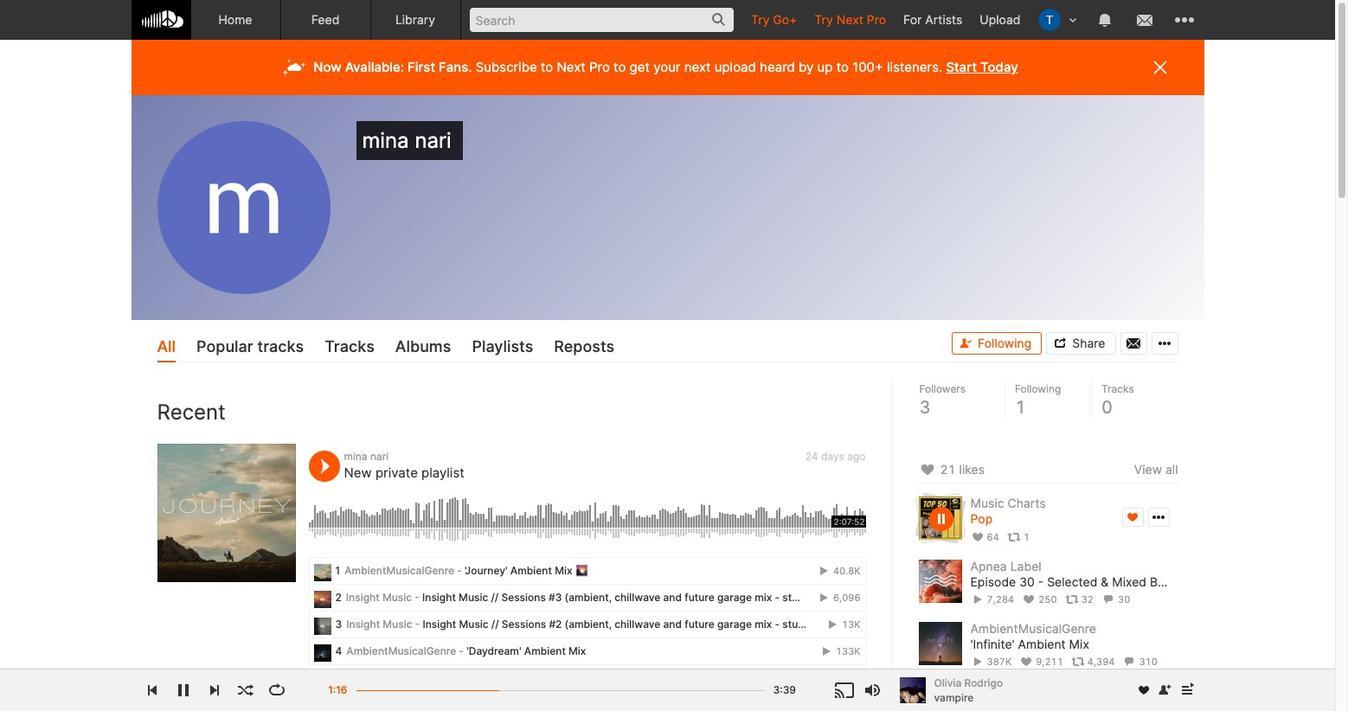 Task type: locate. For each thing, give the bounding box(es) containing it.
2 insight music         - insight music // sessions #3 (ambient, chillwave and future garage mix - study music)
[[335, 591, 847, 604]]

(ambient, down 2 insight music         - insight music // sessions #3 (ambient, chillwave and future garage mix - study music)
[[565, 618, 612, 631]]

3 to from the left
[[837, 59, 849, 75]]

1 to from the left
[[541, 59, 553, 75]]

2 horizontal spatial to
[[837, 59, 849, 75]]

100+
[[853, 59, 884, 75]]

music up the 4 ambientmusicalgenre         - 'daydream' ambient mix
[[459, 618, 489, 631]]

mix up 4,394 link
[[1070, 637, 1090, 652]]

1 vertical spatial and
[[664, 618, 682, 631]]

30 down label
[[1020, 575, 1035, 589]]

0 vertical spatial garage
[[718, 591, 752, 604]]

None search field
[[461, 0, 743, 39]]

1 vertical spatial mix
[[755, 618, 772, 631]]

following button
[[952, 333, 1042, 355]]

1 vertical spatial nari
[[370, 450, 389, 463]]

ambient up #3
[[511, 564, 552, 577]]

view
[[1135, 462, 1163, 477]]

mina
[[362, 128, 409, 153], [344, 450, 368, 463]]

// for #2
[[491, 618, 499, 631]]

30 down mixed
[[1118, 594, 1131, 606]]

2 // from the top
[[491, 618, 499, 631]]

(ambient, for #2
[[565, 618, 612, 631]]

olivia
[[934, 676, 962, 689]]

1 vertical spatial //
[[491, 618, 499, 631]]

2 vertical spatial 1
[[335, 564, 340, 577]]

5
[[335, 671, 342, 684]]

mix for insight music // sessions #2 (ambient, chillwave and future garage mix - study music)
[[755, 618, 772, 631]]

study for insight music // sessions #3 (ambient, chillwave and future garage mix - study music)
[[783, 591, 811, 604]]

try for try next pro
[[815, 12, 833, 27]]

pro
[[867, 12, 886, 27], [590, 59, 610, 75]]

to
[[541, 59, 553, 75], [614, 59, 626, 75], [837, 59, 849, 75]]

try for try go+
[[751, 12, 770, 27]]

1 vertical spatial chillwave
[[615, 618, 661, 631]]

ambient inside ambientmusicalgenre 'infinite' ambient mix
[[1018, 637, 1066, 652]]

ambientmusicalgenre for 4 ambientmusicalgenre         - 'daydream' ambient mix
[[347, 645, 456, 658]]

tara schultz's avatar element
[[1038, 9, 1061, 31]]

ambientmusicalgenre
[[345, 564, 455, 577], [971, 621, 1097, 636], [347, 645, 456, 658]]

0 vertical spatial track stats element
[[971, 590, 1179, 609]]

2 music) from the top
[[814, 618, 847, 631]]

1 vertical spatial study
[[783, 618, 811, 631]]

tracks right tracks at left
[[325, 338, 375, 356]]

tracks
[[258, 338, 304, 356]]

pro left the get
[[590, 59, 610, 75]]

1 horizontal spatial to
[[614, 59, 626, 75]]

- left 'journey'
[[457, 564, 462, 577]]

new
[[344, 464, 372, 481]]

0 vertical spatial (ambient,
[[565, 591, 612, 604]]

1 try from the left
[[751, 12, 770, 27]]

following up following 1
[[978, 336, 1032, 351]]

charts
[[1008, 496, 1046, 511]]

176. sleepy sunday podcast (elm records) element
[[314, 672, 331, 689]]

ambientmusicalgenre link
[[971, 621, 1097, 636]]

1 horizontal spatial tracks
[[1102, 383, 1135, 396]]

music) for insight music // sessions #3 (ambient, chillwave and future garage mix - study music)
[[814, 591, 847, 604]]

insight right "2"
[[346, 591, 380, 604]]

mix left 🌄
[[555, 564, 573, 577]]

try right go+
[[815, 12, 833, 27]]

3 right insight music // sessions #2 (ambient, chillwave and future garage mix - study music) element at the left bottom of page
[[335, 618, 342, 631]]

popular tracks
[[197, 338, 304, 356]]

music
[[971, 496, 1005, 511], [383, 591, 412, 604], [459, 591, 488, 604], [383, 618, 412, 631], [459, 618, 489, 631]]

'daydream' ambient mix element
[[314, 645, 331, 662]]

music inside music charts pop
[[971, 496, 1005, 511]]

&
[[1101, 575, 1109, 589]]

tracks link
[[325, 333, 375, 363]]

ambient
[[511, 564, 552, 577], [1018, 637, 1066, 652], [524, 645, 566, 658]]

- inside apnea label episode 30 - selected & mixed by kyrro
[[1039, 575, 1044, 589]]

1 vertical spatial track stats element
[[971, 653, 1179, 672]]

progress bar
[[356, 682, 765, 711]]

1 vertical spatial ambientmusicalgenre
[[971, 621, 1097, 636]]

home link
[[191, 0, 281, 40]]

1 music) from the top
[[814, 591, 847, 604]]

4 ambientmusicalgenre         - 'daydream' ambient mix
[[335, 645, 586, 658]]

sessions left #2
[[502, 618, 546, 631]]

likes
[[960, 462, 985, 477]]

sessions for #3
[[502, 591, 546, 604]]

1 chillwave from the top
[[615, 591, 661, 604]]

track stats element containing 387k
[[971, 653, 1179, 672]]

321
[[840, 672, 861, 684]]

0 horizontal spatial next
[[557, 59, 586, 75]]

mina for mina nari new private playlist
[[344, 450, 368, 463]]

following
[[978, 336, 1032, 351], [1015, 383, 1062, 396]]

4,394 link
[[1071, 656, 1115, 669]]

apnea label link
[[971, 559, 1042, 574]]

1 vertical spatial (ambient,
[[565, 618, 612, 631]]

pop
[[971, 512, 993, 527]]

1:16
[[328, 684, 348, 697]]

3 down followers
[[920, 397, 931, 418]]

1 future from the top
[[685, 591, 715, 604]]

0 vertical spatial and
[[664, 591, 682, 604]]

episode 30 - selected & mixed by kyrro element
[[919, 560, 962, 603]]

mina down 'available:'
[[362, 128, 409, 153]]

garage for insight music // sessions #3 (ambient, chillwave and future garage mix - study music)
[[718, 591, 752, 604]]

2 mix from the top
[[755, 618, 772, 631]]

ambient for 'journey' ambient mix 🌄
[[511, 564, 552, 577]]

1 horizontal spatial pro
[[867, 12, 886, 27]]

1 horizontal spatial next
[[837, 12, 864, 27]]

all link
[[157, 333, 176, 363]]

2 sessions from the top
[[502, 618, 546, 631]]

reposts link
[[554, 333, 615, 363]]

4
[[335, 645, 342, 658]]

ambientmusicalgenre up 'infinite' ambient mix link
[[971, 621, 1097, 636]]

start
[[946, 59, 977, 75]]

ambient up podcast on the bottom of page
[[524, 645, 566, 658]]

1 and from the top
[[664, 591, 682, 604]]

0 horizontal spatial nari
[[370, 450, 389, 463]]

next up 100+
[[837, 12, 864, 27]]

2 chillwave from the top
[[615, 618, 661, 631]]

tracks for tracks
[[325, 338, 375, 356]]

future for #2
[[685, 618, 715, 631]]

// up 'daydream' on the bottom
[[491, 618, 499, 631]]

future
[[685, 591, 715, 604], [685, 618, 715, 631]]

today
[[981, 59, 1019, 75]]

and down 2 insight music         - insight music // sessions #3 (ambient, chillwave and future garage mix - study music)
[[664, 618, 682, 631]]

try
[[751, 12, 770, 27], [815, 12, 833, 27]]

1 vertical spatial future
[[685, 618, 715, 631]]

0 vertical spatial following
[[978, 336, 1032, 351]]

home
[[219, 12, 252, 27]]

vampire
[[934, 691, 974, 704]]

0 vertical spatial mix
[[755, 591, 772, 604]]

0 vertical spatial 30
[[1020, 575, 1035, 589]]

track stats element containing 7,284
[[971, 590, 1179, 609]]

following inside "button"
[[978, 336, 1032, 351]]

0 horizontal spatial tracks
[[325, 338, 375, 356]]

0 horizontal spatial to
[[541, 59, 553, 75]]

2 (ambient, from the top
[[565, 618, 612, 631]]

tracks up 0
[[1102, 383, 1135, 396]]

1 down following "button"
[[1015, 397, 1027, 418]]

sessions for #2
[[502, 618, 546, 631]]

1 vertical spatial music)
[[814, 618, 847, 631]]

music) down 6,096
[[814, 618, 847, 631]]

mina up new
[[344, 450, 368, 463]]

0 vertical spatial 1
[[1015, 397, 1027, 418]]

garage
[[718, 591, 752, 604], [718, 618, 752, 631]]

music) for insight music // sessions #2 (ambient, chillwave and future garage mix - study music)
[[814, 618, 847, 631]]

mix up (elm
[[569, 645, 586, 658]]

(ambient, down 🌄
[[565, 591, 612, 604]]

pro left for
[[867, 12, 886, 27]]

0 vertical spatial nari
[[415, 128, 452, 153]]

sunday
[[477, 671, 514, 684]]

tracks for tracks 0
[[1102, 383, 1135, 396]]

2 study from the top
[[783, 618, 811, 631]]

1 up label
[[1024, 531, 1030, 543]]

1 right 'journey' ambient mix 🌄 element
[[335, 564, 340, 577]]

ambientmusicalgenre for 1 ambientmusicalgenre         - 'journey' ambient mix 🌄
[[345, 564, 455, 577]]

heard
[[760, 59, 795, 75]]

0 vertical spatial chillwave
[[615, 591, 661, 604]]

176.
[[418, 671, 438, 684]]

- left 176.
[[410, 671, 415, 684]]

fans.
[[439, 59, 472, 75]]

get
[[630, 59, 650, 75]]

playlist stats element
[[971, 528, 1179, 547]]

followers 3
[[920, 383, 966, 418]]

// down 'journey'
[[491, 591, 499, 604]]

1 vertical spatial 1
[[1024, 531, 1030, 543]]

1 vertical spatial tracks
[[1102, 383, 1135, 396]]

vampire element
[[900, 678, 926, 704]]

ambientmusicalgenre up records
[[347, 645, 456, 658]]

chillwave for #3
[[615, 591, 661, 604]]

0 horizontal spatial 30
[[1020, 575, 1035, 589]]

like image
[[919, 460, 937, 481]]

study
[[783, 591, 811, 604], [783, 618, 811, 631]]

records)
[[585, 671, 630, 684]]

music)
[[814, 591, 847, 604], [814, 618, 847, 631]]

- up the 4 ambientmusicalgenre         - 'daydream' ambient mix
[[415, 618, 420, 631]]

1 vertical spatial following
[[1015, 383, 1062, 396]]

chillwave up 3 insight music         - insight music // sessions #2 (ambient, chillwave and future garage mix - study music) 13k
[[615, 591, 661, 604]]

olivia rodrigo vampire
[[934, 676, 1003, 704]]

1 vertical spatial garage
[[718, 618, 752, 631]]

0 vertical spatial mina
[[362, 128, 409, 153]]

1 vertical spatial sessions
[[502, 618, 546, 631]]

1 study from the top
[[783, 591, 811, 604]]

1 horizontal spatial try
[[815, 12, 833, 27]]

0 vertical spatial 3
[[920, 397, 931, 418]]

1 for 1 ambientmusicalgenre         - 'journey' ambient mix 🌄
[[335, 564, 340, 577]]

to right up
[[837, 59, 849, 75]]

and
[[664, 591, 682, 604], [664, 618, 682, 631]]

to right subscribe
[[541, 59, 553, 75]]

ambient for 'daydream' ambient mix
[[524, 645, 566, 658]]

0 vertical spatial study
[[783, 591, 811, 604]]

mina inside mina nari new private playlist
[[344, 450, 368, 463]]

mix for insight music // sessions #3 (ambient, chillwave and future garage mix - study music)
[[755, 591, 772, 604]]

nari up private
[[370, 450, 389, 463]]

0 vertical spatial ambientmusicalgenre
[[345, 564, 455, 577]]

- left 6,096
[[775, 591, 780, 604]]

30
[[1020, 575, 1035, 589], [1118, 594, 1131, 606]]

all
[[157, 338, 176, 356]]

study left 13k
[[783, 618, 811, 631]]

chillwave for #2
[[615, 618, 661, 631]]

ambientmusicalgenre right 'journey' ambient mix 🌄 element
[[345, 564, 455, 577]]

sessions left #3
[[502, 591, 546, 604]]

1 // from the top
[[491, 591, 499, 604]]

insight music // sessions #3 (ambient, chillwave and future garage mix - study music) element
[[314, 591, 331, 609]]

music charts pop
[[971, 496, 1046, 527]]

0 vertical spatial sessions
[[502, 591, 546, 604]]

Search search field
[[470, 8, 734, 32]]

1 vertical spatial pro
[[590, 59, 610, 75]]

1 (ambient, from the top
[[565, 591, 612, 604]]

3 insight music         - insight music // sessions #2 (ambient, chillwave and future garage mix - study music) 13k
[[335, 618, 861, 631]]

0 horizontal spatial try
[[751, 12, 770, 27]]

- up sleepy
[[459, 645, 464, 658]]

1 garage from the top
[[718, 591, 752, 604]]

for artists link
[[895, 0, 972, 39]]

0 vertical spatial music)
[[814, 591, 847, 604]]

reposts
[[554, 338, 615, 356]]

#2
[[549, 618, 562, 631]]

2 and from the top
[[664, 618, 682, 631]]

1 track stats element from the top
[[971, 590, 1179, 609]]

try go+ link
[[743, 0, 806, 39]]

1 vertical spatial 30
[[1118, 594, 1131, 606]]

nari inside mina nari new private playlist
[[370, 450, 389, 463]]

chillwave
[[615, 591, 661, 604], [615, 618, 661, 631]]

1 mix from the top
[[755, 591, 772, 604]]

new private playlist element
[[157, 444, 296, 582]]

study left 6,096
[[783, 591, 811, 604]]

mix for 'journey' ambient mix 🌄
[[555, 564, 573, 577]]

1 inside playlist stats element
[[1024, 531, 1030, 543]]

nari for mina nari new private playlist
[[370, 450, 389, 463]]

-
[[457, 564, 462, 577], [1039, 575, 1044, 589], [415, 591, 420, 604], [775, 591, 780, 604], [415, 618, 420, 631], [775, 618, 780, 631], [459, 645, 464, 658], [410, 671, 415, 684]]

1 horizontal spatial 3
[[920, 397, 931, 418]]

chillwave down 2 insight music         - insight music // sessions #3 (ambient, chillwave and future garage mix - study music)
[[615, 618, 661, 631]]

1 horizontal spatial nari
[[415, 128, 452, 153]]

30 inside apnea label episode 30 - selected & mixed by kyrro
[[1020, 575, 1035, 589]]

21
[[940, 462, 956, 477]]

0 horizontal spatial 3
[[335, 618, 342, 631]]

// for #3
[[491, 591, 499, 604]]

by
[[799, 59, 814, 75]]

nari down first
[[415, 128, 452, 153]]

0 vertical spatial future
[[685, 591, 715, 604]]

ambientmusicalgenre 'infinite' ambient mix
[[971, 621, 1097, 652]]

next
[[684, 59, 711, 75]]

ambient up 9,211 link on the bottom right of the page
[[1018, 637, 1066, 652]]

- up 250 link
[[1039, 575, 1044, 589]]

up
[[818, 59, 833, 75]]

2 garage from the top
[[718, 618, 752, 631]]

following for following
[[978, 336, 1032, 351]]

1 sessions from the top
[[502, 591, 546, 604]]

310
[[1140, 656, 1158, 669]]

1 vertical spatial mina
[[344, 450, 368, 463]]

go+
[[773, 12, 798, 27]]

music) down 40.8k
[[814, 591, 847, 604]]

music down 1 ambientmusicalgenre         - 'journey' ambient mix 🌄
[[459, 591, 488, 604]]

insight down 1 ambientmusicalgenre         - 'journey' ambient mix 🌄
[[422, 591, 456, 604]]

2 track stats element from the top
[[971, 653, 1179, 672]]

to left the get
[[614, 59, 626, 75]]

track stats element
[[971, 590, 1179, 609], [971, 653, 1179, 672]]

episode
[[971, 575, 1016, 589]]

try left go+
[[751, 12, 770, 27]]

music up pop
[[971, 496, 1005, 511]]

and up 3 insight music         - insight music // sessions #2 (ambient, chillwave and future garage mix - study music) 13k
[[664, 591, 682, 604]]

2 future from the top
[[685, 618, 715, 631]]

next down search search box
[[557, 59, 586, 75]]

insight right insight music // sessions #2 (ambient, chillwave and future garage mix - study music) element at the left bottom of page
[[346, 618, 380, 631]]

1 for 1
[[1024, 531, 1030, 543]]

0 vertical spatial //
[[491, 591, 499, 604]]

following down following "button"
[[1015, 383, 1062, 396]]

250
[[1039, 594, 1057, 606]]

selected
[[1048, 575, 1098, 589]]

0 vertical spatial tracks
[[325, 338, 375, 356]]

track stats element for mix
[[971, 653, 1179, 672]]

2 vertical spatial ambientmusicalgenre
[[347, 645, 456, 658]]

now
[[314, 59, 342, 75]]

2 try from the left
[[815, 12, 833, 27]]

next
[[837, 12, 864, 27], [557, 59, 586, 75]]



Task type: describe. For each thing, give the bounding box(es) containing it.
0
[[1102, 397, 1113, 418]]

and for #2
[[664, 618, 682, 631]]

64
[[987, 531, 1000, 543]]

24
[[806, 450, 819, 463]]

garage for insight music // sessions #2 (ambient, chillwave and future garage mix - study music)
[[718, 618, 752, 631]]

try next pro
[[815, 12, 886, 27]]

playlists
[[472, 338, 533, 356]]

all
[[1166, 462, 1179, 477]]

64 link
[[971, 531, 1000, 543]]

upload
[[980, 12, 1021, 27]]

following for following 1
[[1015, 383, 1062, 396]]

listeners.
[[887, 59, 943, 75]]

pop element
[[919, 497, 962, 540]]

subscribe
[[476, 59, 537, 75]]

'journey' ambient mix 🌄 element
[[314, 564, 331, 582]]

artists
[[925, 12, 963, 27]]

5 elm records         - 176. sleepy sunday podcast (elm records)
[[335, 671, 630, 684]]

ago
[[848, 450, 866, 463]]

for
[[904, 12, 922, 27]]

share button
[[1047, 333, 1116, 355]]

3:39
[[773, 684, 796, 697]]

track stats element for 30
[[971, 590, 1179, 609]]

feed link
[[281, 0, 371, 40]]

30 link
[[1102, 594, 1131, 606]]

olivia rodrigo link
[[934, 676, 1127, 691]]

'daydream'
[[467, 645, 522, 658]]

future for #3
[[685, 591, 715, 604]]

podcast
[[517, 671, 557, 684]]

feed
[[311, 12, 340, 27]]

133k
[[833, 645, 861, 658]]

32
[[1082, 594, 1094, 606]]

insight up the 4 ambientmusicalgenre         - 'daydream' ambient mix
[[423, 618, 456, 631]]

music up records
[[383, 618, 412, 631]]

episode 30 - selected & mixed by kyrro link
[[971, 575, 1199, 590]]

1 horizontal spatial 30
[[1118, 594, 1131, 606]]

upload
[[715, 59, 756, 75]]

'infinite'
[[971, 637, 1015, 652]]

music charts link
[[971, 496, 1046, 511]]

mina nari's avatar element
[[157, 121, 330, 294]]

1 ambientmusicalgenre         - 'journey' ambient mix 🌄
[[335, 564, 588, 577]]

days
[[821, 450, 845, 463]]

next up image
[[1177, 680, 1198, 701]]

tracks 0
[[1102, 383, 1135, 418]]

1 link
[[1007, 531, 1030, 543]]

6,096
[[831, 592, 861, 604]]

3 inside 'followers 3'
[[920, 397, 931, 418]]

private
[[376, 464, 418, 481]]

2 to from the left
[[614, 59, 626, 75]]

recent
[[157, 400, 226, 425]]

- up 3:39 on the bottom of page
[[775, 618, 780, 631]]

for artists
[[904, 12, 963, 27]]

apnea label episode 30 - selected & mixed by kyrro
[[971, 559, 1199, 589]]

first
[[408, 59, 435, 75]]

250 link
[[1022, 594, 1057, 606]]

playlist
[[422, 464, 465, 481]]

mix inside ambientmusicalgenre 'infinite' ambient mix
[[1070, 637, 1090, 652]]

0 vertical spatial pro
[[867, 12, 886, 27]]

nari for mina nari
[[415, 128, 452, 153]]

new private playlist link
[[344, 464, 465, 481]]

view all
[[1135, 462, 1179, 477]]

24 days ago
[[806, 450, 866, 463]]

9,211 link
[[1020, 656, 1064, 669]]

music right "2"
[[383, 591, 412, 604]]

available:
[[345, 59, 404, 75]]

1 inside following 1
[[1015, 397, 1027, 418]]

- down 1 ambientmusicalgenre         - 'journey' ambient mix 🌄
[[415, 591, 420, 604]]

by
[[1150, 575, 1165, 589]]

kyrro
[[1168, 575, 1199, 589]]

32 link
[[1065, 594, 1094, 606]]

library link
[[371, 0, 461, 40]]

387k
[[987, 656, 1012, 669]]

0 horizontal spatial pro
[[590, 59, 610, 75]]

mina nari link
[[344, 450, 389, 463]]

21 likes
[[940, 462, 985, 477]]

40.8k
[[831, 565, 861, 577]]

study for insight music // sessions #2 (ambient, chillwave and future garage mix - study music)
[[783, 618, 811, 631]]

'infinite' ambient mix element
[[919, 622, 962, 666]]

🌄
[[575, 564, 588, 577]]

insight music // sessions #2 (ambient, chillwave and future garage mix - study music) element
[[314, 618, 331, 635]]

0 vertical spatial next
[[837, 12, 864, 27]]

popular
[[197, 338, 253, 356]]

mix for 'daydream' ambient mix
[[569, 645, 586, 658]]

upload link
[[972, 0, 1030, 39]]

'infinite' ambient mix link
[[971, 637, 1090, 653]]

(ambient, for #3
[[565, 591, 612, 604]]

user image
[[919, 696, 937, 712]]

and for #3
[[664, 591, 682, 604]]

1 vertical spatial 3
[[335, 618, 342, 631]]

vampire link
[[934, 690, 974, 706]]

mixed
[[1112, 575, 1147, 589]]

library
[[395, 12, 436, 27]]

albums link
[[395, 333, 451, 363]]

followers
[[920, 383, 966, 396]]

apnea
[[971, 559, 1007, 574]]

albums
[[395, 338, 451, 356]]

elm
[[346, 671, 364, 684]]

13k
[[842, 619, 861, 631]]

9,211
[[1036, 656, 1064, 669]]

your
[[654, 59, 681, 75]]

share
[[1073, 336, 1106, 351]]

mina for mina nari
[[362, 128, 409, 153]]

sleepy
[[441, 671, 474, 684]]

1 vertical spatial next
[[557, 59, 586, 75]]

310 link
[[1123, 656, 1158, 669]]



Task type: vqa. For each thing, say whether or not it's contained in the screenshot.


